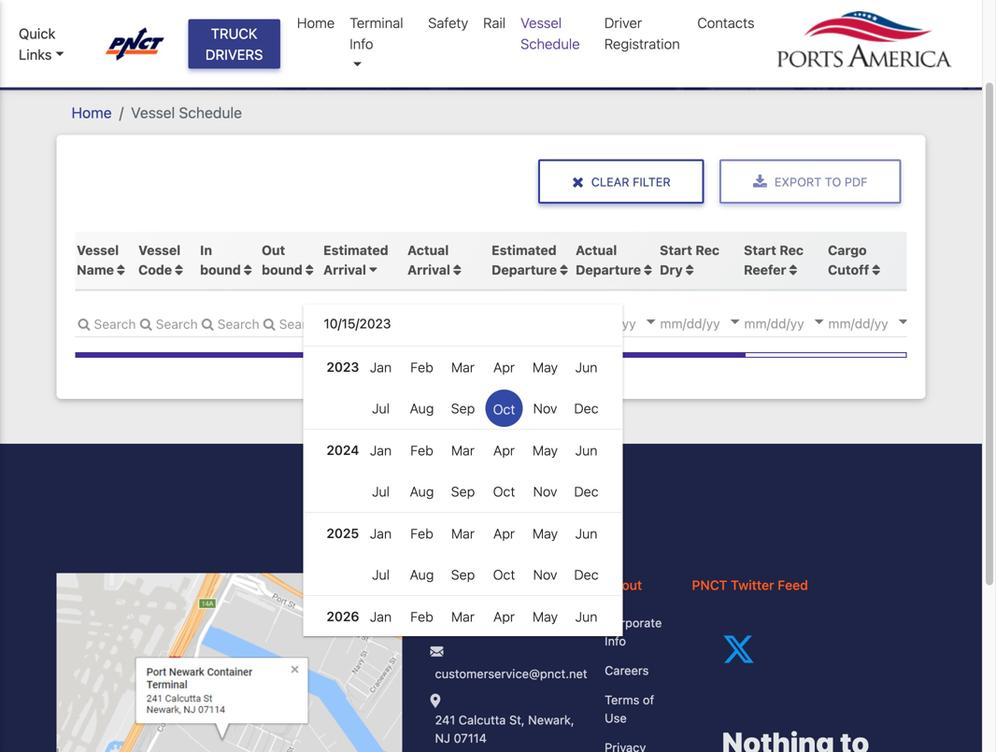 Task type: describe. For each thing, give the bounding box(es) containing it.
corporate info
[[605, 616, 662, 648]]

cargo
[[829, 243, 868, 258]]

estimated for arrival
[[324, 243, 389, 258]]

dry
[[660, 263, 683, 278]]

terminal info
[[350, 14, 404, 52]]

pnct twitter feed
[[693, 578, 809, 593]]

estimated departure
[[492, 243, 557, 278]]

august 2022 cell
[[402, 305, 443, 346]]

cell for 2025
[[304, 554, 361, 596]]

feb for 2024
[[411, 443, 434, 459]]

jul for 2024
[[372, 484, 390, 500]]

corporate info link
[[605, 614, 664, 651]]

info for terminal info
[[350, 36, 374, 52]]

oct for 2024
[[493, 484, 516, 500]]

jun for 2026
[[576, 609, 598, 625]]

apr for 2024
[[494, 443, 515, 459]]

nov for 2023
[[534, 401, 558, 417]]

rail link
[[476, 5, 514, 41]]

driver
[[605, 14, 643, 31]]

customerservice@pnct.net
[[435, 667, 588, 681]]

october 2023 cell
[[484, 388, 525, 430]]

truck
[[211, 25, 258, 41]]

name
[[77, 263, 114, 278]]

out bound
[[262, 243, 306, 278]]

vessel name
[[77, 243, 119, 278]]

terms
[[605, 693, 640, 707]]

2024
[[327, 443, 359, 458]]

truck drivers link
[[188, 19, 280, 69]]

mar for 2023
[[452, 359, 475, 375]]

start rec reefer
[[745, 243, 804, 278]]

nj
[[435, 732, 451, 746]]

sep for 2024
[[451, 484, 475, 500]]

july 2022 cell
[[361, 305, 402, 346]]

rail
[[484, 14, 506, 31]]

departure for estimated
[[492, 263, 557, 278]]

terminal
[[350, 14, 404, 31]]

cell for 2024
[[304, 471, 361, 513]]

mar for 2025
[[452, 526, 475, 542]]

mm/dd/yy field
[[322, 309, 434, 338]]

vessel schedule link
[[514, 5, 597, 62]]

bound for out
[[262, 263, 303, 278]]

truck drivers
[[206, 25, 263, 62]]

contact us
[[431, 578, 500, 593]]

schedule down drivers
[[179, 104, 242, 122]]

november 2022 cell
[[525, 305, 566, 346]]

1 horizontal spatial home link
[[290, 5, 343, 41]]

close image
[[573, 175, 584, 190]]

terms of use link
[[605, 691, 664, 728]]

apr for 2023
[[494, 359, 515, 375]]

2023
[[327, 359, 359, 375]]

contacts link
[[691, 5, 763, 41]]

actual arrival
[[408, 243, 451, 278]]

feed
[[778, 578, 809, 593]]

2026
[[327, 609, 360, 625]]

start rec dry
[[660, 243, 720, 278]]

drivers
[[206, 46, 263, 62]]

jul for 2023
[[372, 401, 390, 417]]

jun for 2024
[[576, 443, 598, 459]]

start for dry
[[660, 243, 693, 258]]

mar for 2024
[[452, 443, 475, 459]]

241 calcutta st, newark, nj 07114
[[435, 713, 575, 746]]

terminal info link
[[343, 5, 421, 83]]

arrival for estimated arrival
[[324, 263, 366, 278]]

sep for 2025
[[451, 567, 475, 583]]

may for 2025
[[533, 526, 558, 542]]

jan for 2026
[[370, 609, 392, 625]]

jul for 2025
[[372, 567, 390, 583]]

estimated for departure
[[492, 243, 557, 258]]

may for 2026
[[533, 609, 558, 625]]

departure for actual
[[576, 263, 642, 278]]

241 calcutta st, newark, nj 07114 link
[[435, 711, 577, 748]]

reefer
[[745, 263, 787, 278]]

about
[[605, 578, 643, 593]]

calcutta
[[459, 713, 506, 727]]

contacts
[[698, 14, 755, 31]]

september 2022 cell
[[443, 305, 484, 346]]

corporate
[[605, 616, 662, 630]]

2 row group from the top
[[304, 430, 622, 513]]

twitter
[[731, 578, 775, 593]]

jan for 2024
[[370, 443, 392, 459]]

safety
[[429, 14, 469, 31]]

us
[[483, 578, 500, 593]]

241
[[435, 713, 456, 727]]

1 cell from the top
[[304, 305, 361, 346]]

dec for 2024
[[575, 484, 599, 500]]

in
[[200, 243, 212, 258]]

of
[[643, 693, 655, 707]]

oct inside cell
[[493, 402, 516, 417]]

driver registration link
[[597, 5, 691, 62]]

stay connected
[[391, 491, 592, 526]]

3 row group from the top
[[304, 513, 622, 596]]

dec for 2023
[[575, 401, 599, 417]]

actual for actual departure
[[576, 243, 618, 258]]

use
[[605, 711, 627, 726]]

aug for 2025
[[410, 567, 434, 583]]



Task type: vqa. For each thing, say whether or not it's contained in the screenshot.


Task type: locate. For each thing, give the bounding box(es) containing it.
vessel
[[388, 4, 470, 40], [521, 14, 562, 31], [131, 104, 175, 122], [77, 243, 119, 258], [138, 243, 181, 258]]

0 vertical spatial dec
[[575, 401, 599, 417]]

1 estimated from the left
[[324, 243, 389, 258]]

sep right 'stay'
[[451, 484, 475, 500]]

2 jan from the top
[[370, 443, 392, 459]]

3 dec from the top
[[575, 567, 599, 583]]

3 cell from the top
[[304, 471, 361, 513]]

start up reefer
[[745, 243, 777, 258]]

info down terminal
[[350, 36, 374, 52]]

estimated arrival
[[324, 243, 389, 278]]

arrival inside estimated arrival
[[324, 263, 366, 278]]

jul down july 2022 cell
[[372, 401, 390, 417]]

2 vertical spatial nov
[[534, 567, 558, 583]]

start
[[660, 243, 693, 258], [745, 243, 777, 258]]

1 bound from the left
[[200, 263, 241, 278]]

jan right 2026
[[370, 609, 392, 625]]

actual right estimated arrival
[[408, 243, 449, 258]]

apr
[[494, 359, 515, 375], [494, 443, 515, 459], [494, 526, 515, 542], [494, 609, 515, 625]]

None field
[[75, 309, 137, 338], [137, 309, 199, 338], [199, 309, 260, 338], [260, 309, 322, 338], [75, 309, 137, 338], [137, 309, 199, 338], [199, 309, 260, 338], [260, 309, 322, 338]]

mar up stay connected
[[452, 443, 475, 459]]

2 vertical spatial jul
[[372, 567, 390, 583]]

1 feb from the top
[[411, 359, 434, 375]]

apr for 2025
[[494, 526, 515, 542]]

estimated inside estimated departure
[[492, 243, 557, 258]]

1 horizontal spatial rec
[[780, 243, 804, 258]]

vessel schedule
[[388, 4, 595, 40], [521, 14, 580, 52], [131, 104, 242, 122]]

4 jan from the top
[[370, 609, 392, 625]]

2 departure from the left
[[576, 263, 642, 278]]

feb up 'stay'
[[411, 443, 434, 459]]

may for 2023
[[533, 359, 558, 375]]

1 vertical spatial nov
[[534, 484, 558, 500]]

jan
[[370, 359, 392, 375], [370, 443, 392, 459], [370, 526, 392, 542], [370, 609, 392, 625]]

2 apr from the top
[[494, 443, 515, 459]]

info inside corporate info
[[605, 634, 627, 648]]

1 horizontal spatial estimated
[[492, 243, 557, 258]]

schedule right 'safety'
[[476, 4, 595, 40]]

nov for 2025
[[534, 567, 558, 583]]

terms of use
[[605, 693, 655, 726]]

start for reefer
[[745, 243, 777, 258]]

1 vertical spatial home link
[[72, 104, 112, 122]]

1 vertical spatial home
[[72, 104, 112, 122]]

mar
[[452, 359, 475, 375], [452, 443, 475, 459], [452, 526, 475, 542], [452, 609, 475, 625]]

2 vertical spatial oct
[[493, 567, 516, 583]]

4 feb from the top
[[411, 609, 434, 625]]

2 may from the top
[[533, 443, 558, 459]]

3 jul from the top
[[372, 567, 390, 583]]

1 start from the left
[[660, 243, 693, 258]]

feb for 2025
[[411, 526, 434, 542]]

info
[[350, 36, 374, 52], [605, 634, 627, 648]]

cutoff
[[829, 263, 870, 278]]

careers link
[[605, 662, 664, 680]]

bound
[[200, 263, 241, 278], [262, 263, 303, 278]]

rec inside start rec reefer
[[780, 243, 804, 258]]

1 horizontal spatial info
[[605, 634, 627, 648]]

0 vertical spatial home
[[297, 14, 335, 31]]

0 vertical spatial aug
[[410, 401, 434, 417]]

sep
[[451, 401, 475, 417], [451, 484, 475, 500], [451, 567, 475, 583]]

arrival up august 2022 cell
[[408, 263, 451, 278]]

bound down in
[[200, 263, 241, 278]]

st,
[[510, 713, 525, 727]]

1 jun from the top
[[576, 359, 598, 375]]

2 cell from the top
[[304, 388, 361, 430]]

cell up 2025
[[304, 471, 361, 513]]

home link down quick links link
[[72, 104, 112, 122]]

nov for 2024
[[534, 484, 558, 500]]

1 horizontal spatial departure
[[576, 263, 642, 278]]

info for corporate info
[[605, 634, 627, 648]]

cell for 2023
[[304, 388, 361, 430]]

1 horizontal spatial bound
[[262, 263, 303, 278]]

0 horizontal spatial home
[[72, 104, 112, 122]]

1 aug from the top
[[410, 401, 434, 417]]

2 aug from the top
[[410, 484, 434, 500]]

rec inside the start rec dry
[[696, 243, 720, 258]]

4 may from the top
[[533, 609, 558, 625]]

2 feb from the top
[[411, 443, 434, 459]]

1 oct from the top
[[493, 402, 516, 417]]

feb down august 2022 cell
[[411, 359, 434, 375]]

actual down close image in the top right of the page
[[576, 243, 618, 258]]

3 may from the top
[[533, 526, 558, 542]]

1 vertical spatial oct
[[493, 484, 516, 500]]

start inside the start rec dry
[[660, 243, 693, 258]]

oct right "contact"
[[493, 567, 516, 583]]

1 horizontal spatial start
[[745, 243, 777, 258]]

pnct
[[693, 578, 728, 593]]

sep left 'october 2023' cell
[[451, 401, 475, 417]]

driver registration
[[605, 14, 681, 52]]

row group
[[304, 346, 622, 430], [304, 430, 622, 513], [304, 513, 622, 596]]

1 vertical spatial dec
[[575, 484, 599, 500]]

oct down october 2022 cell
[[493, 402, 516, 417]]

feb up "contact"
[[411, 526, 434, 542]]

0 vertical spatial jul
[[372, 401, 390, 417]]

cell down 2025
[[304, 554, 361, 596]]

dec
[[575, 401, 599, 417], [575, 484, 599, 500], [575, 567, 599, 583]]

1 nov from the top
[[534, 401, 558, 417]]

oct down 'october 2023' cell
[[493, 484, 516, 500]]

jul left "contact"
[[372, 567, 390, 583]]

1 mar from the top
[[452, 359, 475, 375]]

2 vertical spatial sep
[[451, 567, 475, 583]]

cargo cutoff
[[829, 243, 870, 278]]

quick links
[[19, 25, 56, 62]]

3 mar from the top
[[452, 526, 475, 542]]

links
[[19, 46, 52, 62]]

bound inside the in bound
[[200, 263, 241, 278]]

aug
[[410, 401, 434, 417], [410, 484, 434, 500], [410, 567, 434, 583]]

3 jun from the top
[[576, 526, 598, 542]]

3 feb from the top
[[411, 526, 434, 542]]

jun
[[576, 359, 598, 375], [576, 443, 598, 459], [576, 526, 598, 542], [576, 609, 598, 625]]

info inside terminal info
[[350, 36, 374, 52]]

2 rec from the left
[[780, 243, 804, 258]]

may for 2024
[[533, 443, 558, 459]]

2 oct from the top
[[493, 484, 516, 500]]

0 horizontal spatial bound
[[200, 263, 241, 278]]

rec for start rec reefer
[[780, 243, 804, 258]]

1 actual from the left
[[408, 243, 449, 258]]

in bound
[[200, 243, 244, 278]]

0 horizontal spatial estimated
[[324, 243, 389, 258]]

bound down out
[[262, 263, 303, 278]]

feb down "contact"
[[411, 609, 434, 625]]

estimated up october 2022 cell
[[492, 243, 557, 258]]

connected
[[453, 491, 592, 526]]

home
[[297, 14, 335, 31], [72, 104, 112, 122]]

jan right 2024
[[370, 443, 392, 459]]

07114
[[454, 732, 487, 746]]

actual inside actual arrival
[[408, 243, 449, 258]]

0 horizontal spatial actual
[[408, 243, 449, 258]]

0 horizontal spatial rec
[[696, 243, 720, 258]]

apr up 'october 2023' cell
[[494, 359, 515, 375]]

0 horizontal spatial home link
[[72, 104, 112, 122]]

actual inside actual departure
[[576, 243, 618, 258]]

4 jun from the top
[[576, 609, 598, 625]]

3 sep from the top
[[451, 567, 475, 583]]

grid containing jan
[[304, 96, 622, 753]]

oct
[[493, 402, 516, 417], [493, 484, 516, 500], [493, 567, 516, 583]]

oct for 2025
[[493, 567, 516, 583]]

2 bound from the left
[[262, 263, 303, 278]]

apr down 'october 2023' cell
[[494, 443, 515, 459]]

grid
[[304, 96, 622, 753]]

mar down "contact us"
[[452, 609, 475, 625]]

aug for 2024
[[410, 484, 434, 500]]

feb for 2023
[[411, 359, 434, 375]]

bound for in
[[200, 263, 241, 278]]

safety link
[[421, 5, 476, 41]]

sep left us
[[451, 567, 475, 583]]

stay
[[391, 491, 446, 526]]

code
[[138, 263, 172, 278]]

october 2022 cell
[[484, 305, 525, 346]]

1 horizontal spatial home
[[297, 14, 335, 31]]

cell up 2023 at the left
[[304, 305, 361, 346]]

4 cell from the top
[[304, 554, 361, 596]]

rec
[[696, 243, 720, 258], [780, 243, 804, 258]]

1 vertical spatial sep
[[451, 484, 475, 500]]

home link left terminal
[[290, 5, 343, 41]]

cell
[[304, 305, 361, 346], [304, 388, 361, 430], [304, 471, 361, 513], [304, 554, 361, 596]]

2 sep from the top
[[451, 484, 475, 500]]

quick
[[19, 25, 56, 41]]

2 actual from the left
[[576, 243, 618, 258]]

actual for actual arrival
[[408, 243, 449, 258]]

0 vertical spatial info
[[350, 36, 374, 52]]

dec for 2025
[[575, 567, 599, 583]]

departure up october 2022 cell
[[492, 263, 557, 278]]

3 nov from the top
[[534, 567, 558, 583]]

1 arrival from the left
[[324, 263, 366, 278]]

sep for 2023
[[451, 401, 475, 417]]

jan for 2023
[[370, 359, 392, 375]]

3 jan from the top
[[370, 526, 392, 542]]

home link
[[290, 5, 343, 41], [72, 104, 112, 122]]

0 vertical spatial home link
[[290, 5, 343, 41]]

0 horizontal spatial info
[[350, 36, 374, 52]]

2 vertical spatial aug
[[410, 567, 434, 583]]

start inside start rec reefer
[[745, 243, 777, 258]]

bound inside out bound
[[262, 263, 303, 278]]

jan right 2025
[[370, 526, 392, 542]]

0 horizontal spatial departure
[[492, 263, 557, 278]]

4 apr from the top
[[494, 609, 515, 625]]

apr for 2026
[[494, 609, 515, 625]]

1 horizontal spatial actual
[[576, 243, 618, 258]]

nov
[[534, 401, 558, 417], [534, 484, 558, 500], [534, 567, 558, 583]]

jul
[[372, 401, 390, 417], [372, 484, 390, 500], [372, 567, 390, 583]]

estimated
[[324, 243, 389, 258], [492, 243, 557, 258]]

1 vertical spatial info
[[605, 634, 627, 648]]

jul left 'stay'
[[372, 484, 390, 500]]

schedule right rail link
[[521, 36, 580, 52]]

0 horizontal spatial arrival
[[324, 263, 366, 278]]

cell down 2023 at the left
[[304, 388, 361, 430]]

apr down us
[[494, 609, 515, 625]]

info down corporate
[[605, 634, 627, 648]]

3 aug from the top
[[410, 567, 434, 583]]

1 dec from the top
[[575, 401, 599, 417]]

rec for start rec dry
[[696, 243, 720, 258]]

feb
[[411, 359, 434, 375], [411, 443, 434, 459], [411, 526, 434, 542], [411, 609, 434, 625]]

1 may from the top
[[533, 359, 558, 375]]

2 estimated from the left
[[492, 243, 557, 258]]

3 oct from the top
[[493, 567, 516, 583]]

arrival for actual arrival
[[408, 263, 451, 278]]

newark,
[[529, 713, 575, 727]]

0 horizontal spatial start
[[660, 243, 693, 258]]

2 jul from the top
[[372, 484, 390, 500]]

0 vertical spatial sep
[[451, 401, 475, 417]]

1 rec from the left
[[696, 243, 720, 258]]

2 dec from the top
[[575, 484, 599, 500]]

4 mar from the top
[[452, 609, 475, 625]]

mar down september 2022 cell
[[452, 359, 475, 375]]

2 mar from the top
[[452, 443, 475, 459]]

careers
[[605, 664, 649, 678]]

2 arrival from the left
[[408, 263, 451, 278]]

december 2022 cell
[[566, 305, 622, 346]]

schedule
[[476, 4, 595, 40], [521, 36, 580, 52], [179, 104, 242, 122]]

2 start from the left
[[745, 243, 777, 258]]

registration
[[605, 36, 681, 52]]

1 row group from the top
[[304, 346, 622, 430]]

rec up reefer
[[780, 243, 804, 258]]

arrival
[[324, 263, 366, 278], [408, 263, 451, 278]]

aug for 2023
[[410, 401, 434, 417]]

may
[[533, 359, 558, 375], [533, 443, 558, 459], [533, 526, 558, 542], [533, 609, 558, 625]]

1 sep from the top
[[451, 401, 475, 417]]

home down quick links link
[[72, 104, 112, 122]]

jun for 2025
[[576, 526, 598, 542]]

1 vertical spatial jul
[[372, 484, 390, 500]]

1 apr from the top
[[494, 359, 515, 375]]

home left terminal
[[297, 14, 335, 31]]

rec left start rec reefer
[[696, 243, 720, 258]]

1 jul from the top
[[372, 401, 390, 417]]

departure up december 2022 cell
[[576, 263, 642, 278]]

quick links link
[[19, 23, 88, 65]]

departure
[[492, 263, 557, 278], [576, 263, 642, 278]]

1 vertical spatial aug
[[410, 484, 434, 500]]

0 vertical spatial nov
[[534, 401, 558, 417]]

start up dry
[[660, 243, 693, 258]]

actual
[[408, 243, 449, 258], [576, 243, 618, 258]]

out
[[262, 243, 285, 258]]

3 apr from the top
[[494, 526, 515, 542]]

1 departure from the left
[[492, 263, 557, 278]]

2 vertical spatial dec
[[575, 567, 599, 583]]

actual departure
[[576, 243, 642, 278]]

2 nov from the top
[[534, 484, 558, 500]]

feb for 2026
[[411, 609, 434, 625]]

jan for 2025
[[370, 526, 392, 542]]

0 vertical spatial oct
[[493, 402, 516, 417]]

1 horizontal spatial arrival
[[408, 263, 451, 278]]

jun for 2023
[[576, 359, 598, 375]]

mar right 'stay'
[[452, 526, 475, 542]]

jan right 2023 at the left
[[370, 359, 392, 375]]

apr up us
[[494, 526, 515, 542]]

mar for 2026
[[452, 609, 475, 625]]

customerservice@pnct.net link
[[435, 665, 588, 683]]

estimated right out bound
[[324, 243, 389, 258]]

contact
[[431, 578, 480, 593]]

vessel code
[[138, 243, 181, 278]]

arrival right out bound
[[324, 263, 366, 278]]

2025
[[327, 526, 359, 541]]

1 jan from the top
[[370, 359, 392, 375]]

2 jun from the top
[[576, 443, 598, 459]]



